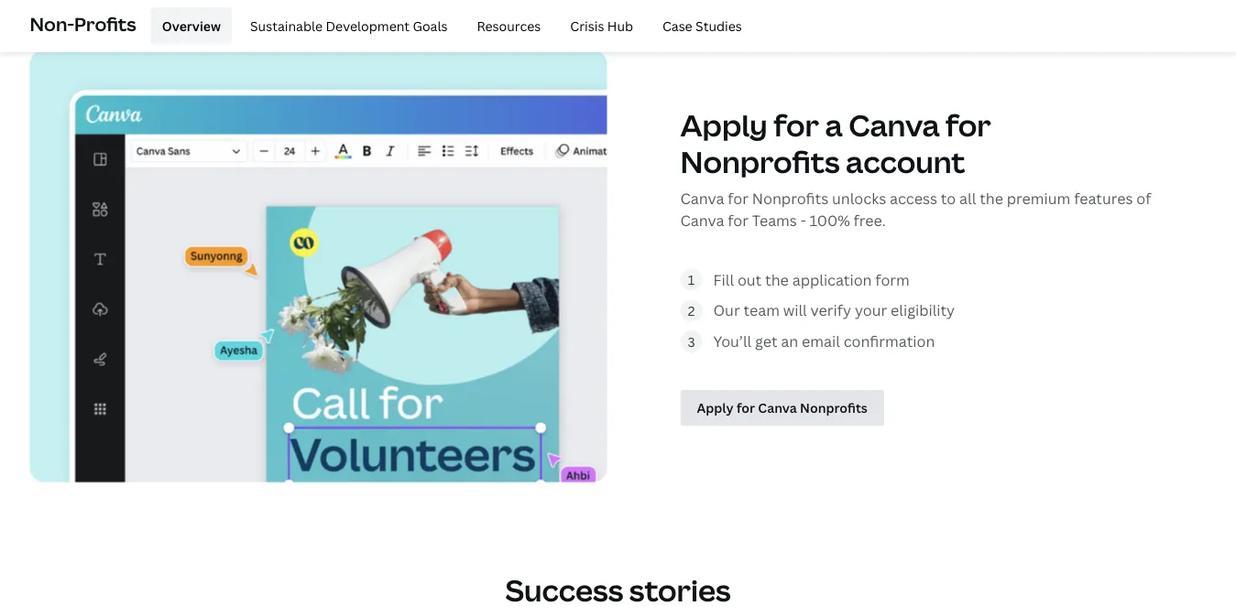 Task type: locate. For each thing, give the bounding box(es) containing it.
confirmation
[[844, 331, 935, 351]]

0 vertical spatial nonprofits
[[680, 142, 840, 181]]

canva
[[849, 105, 940, 145], [680, 188, 724, 208], [680, 210, 724, 230]]

-
[[801, 210, 806, 230]]

1 vertical spatial canva
[[680, 188, 724, 208]]

canva inside apply for a canva for nonprofits account
[[849, 105, 940, 145]]

0 vertical spatial the
[[980, 188, 1003, 208]]

canva down apply
[[680, 188, 724, 208]]

resources link
[[466, 7, 552, 44]]

nonprofits up -
[[752, 188, 828, 208]]

profits
[[74, 11, 136, 36]]

for left 'a'
[[774, 105, 819, 145]]

crisis
[[570, 17, 604, 34]]

0 vertical spatial canva
[[849, 105, 940, 145]]

an
[[781, 331, 798, 351]]

teams
[[752, 210, 797, 230]]

nonprofits up teams
[[680, 142, 840, 181]]

to
[[941, 188, 956, 208]]

nonprofits
[[680, 142, 840, 181], [752, 188, 828, 208]]

form
[[875, 270, 910, 290]]

nonprofits inside apply for a canva for nonprofits account
[[680, 142, 840, 181]]

team
[[744, 301, 780, 320]]

100%
[[810, 210, 850, 230]]

fill out the application form
[[713, 270, 910, 290]]

resources
[[477, 17, 541, 34]]

application
[[792, 270, 872, 290]]

overview link
[[151, 7, 232, 44]]

get
[[755, 331, 777, 351]]

fill
[[713, 270, 734, 290]]

the right out
[[765, 270, 789, 290]]

premium
[[1007, 188, 1070, 208]]

0 horizontal spatial the
[[765, 270, 789, 290]]

canva for nonprofits unlocks access to all the premium features of canva for teams - 100% free.
[[680, 188, 1151, 230]]

eligibility
[[891, 301, 955, 320]]

the
[[980, 188, 1003, 208], [765, 270, 789, 290]]

canva right 'a'
[[849, 105, 940, 145]]

the right all
[[980, 188, 1003, 208]]

sustainable development goals
[[250, 17, 448, 34]]

1 vertical spatial the
[[765, 270, 789, 290]]

verify
[[810, 301, 851, 320]]

studies
[[696, 17, 742, 34]]

sustainable development goals link
[[239, 7, 459, 44]]

the inside canva for nonprofits unlocks access to all the premium features of canva for teams - 100% free.
[[980, 188, 1003, 208]]

out
[[737, 270, 762, 290]]

crisis hub link
[[559, 7, 644, 44]]

canva up fill
[[680, 210, 724, 230]]

account
[[846, 142, 965, 181]]

1 horizontal spatial the
[[980, 188, 1003, 208]]

1 vertical spatial nonprofits
[[752, 188, 828, 208]]

sustainable
[[250, 17, 323, 34]]

menu bar
[[144, 7, 753, 44]]

for up all
[[946, 105, 991, 145]]

for
[[774, 105, 819, 145], [946, 105, 991, 145], [728, 188, 749, 208], [728, 210, 749, 230]]



Task type: describe. For each thing, give the bounding box(es) containing it.
2 vertical spatial canva
[[680, 210, 724, 230]]

development
[[326, 17, 410, 34]]

our team will verify your eligibility
[[713, 301, 955, 320]]

you'll get an email confirmation
[[713, 331, 935, 351]]

hub
[[607, 17, 633, 34]]

access
[[890, 188, 937, 208]]

non-profits
[[30, 11, 136, 36]]

menu bar containing overview
[[144, 7, 753, 44]]

case studies
[[662, 17, 742, 34]]

a
[[825, 105, 843, 145]]

for left teams
[[728, 210, 749, 230]]

email
[[802, 331, 840, 351]]

our
[[713, 301, 740, 320]]

non-
[[30, 11, 74, 36]]

overview
[[162, 17, 221, 34]]

unlocks
[[832, 188, 886, 208]]

you'll
[[713, 331, 751, 351]]

all
[[959, 188, 976, 208]]

apply for a canva for nonprofits account
[[680, 105, 991, 181]]

goals
[[413, 17, 448, 34]]

for down apply
[[728, 188, 749, 208]]

your
[[855, 301, 887, 320]]

apply
[[680, 105, 768, 145]]

free.
[[854, 210, 886, 230]]

of
[[1136, 188, 1151, 208]]

case studies link
[[651, 7, 753, 44]]

case
[[662, 17, 692, 34]]

features
[[1074, 188, 1133, 208]]

nonprofits inside canva for nonprofits unlocks access to all the premium features of canva for teams - 100% free.
[[752, 188, 828, 208]]

will
[[783, 301, 807, 320]]

crisis hub
[[570, 17, 633, 34]]



Task type: vqa. For each thing, say whether or not it's contained in the screenshot.
the inside the Canva For Nonprofits Unlocks Access To All The Premium Features Of Canva For Teams - 100% Free.
yes



